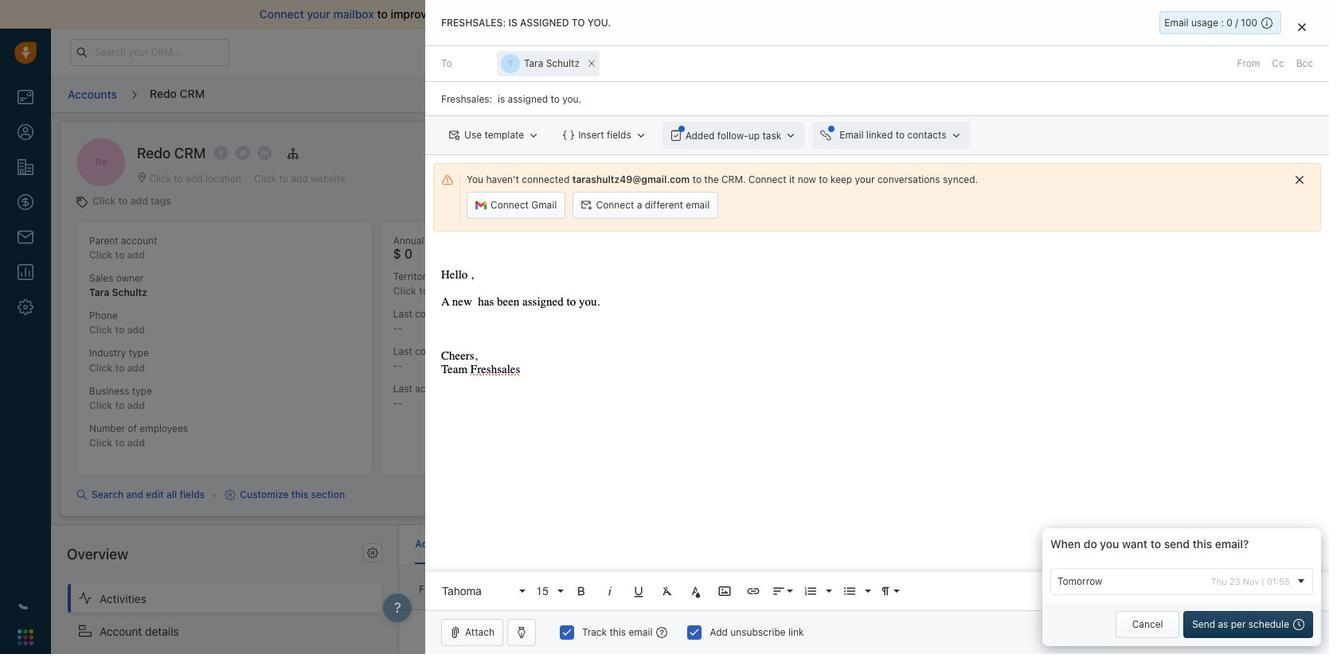Task type: vqa. For each thing, say whether or not it's contained in the screenshot.
left E
no



Task type: locate. For each thing, give the bounding box(es) containing it.
ends
[[934, 46, 955, 57]]

deal
[[762, 236, 781, 248], [774, 583, 793, 595]]

1 vertical spatial your
[[855, 174, 875, 186]]

activity timeline
[[415, 539, 491, 551]]

customize
[[240, 489, 289, 501]]

type right activity
[[451, 383, 471, 395]]

accounts
[[68, 87, 117, 101]]

search and edit all fields link
[[76, 488, 205, 503]]

add inside phone click to add
[[127, 325, 145, 337]]

1 contacted from the top
[[415, 308, 461, 320]]

tara down "sales"
[[89, 287, 109, 299]]

0 inside × dialog
[[1227, 17, 1233, 29]]

0 vertical spatial deal
[[762, 236, 781, 248]]

add inside industry type click to add
[[127, 362, 145, 374]]

tara inside tara schultz ×
[[524, 57, 544, 69]]

filter
[[419, 584, 442, 596]]

1 vertical spatial time
[[565, 584, 585, 596]]

click down parent
[[89, 250, 113, 261]]

1 vertical spatial of
[[128, 423, 137, 435]]

click inside territory click to add
[[393, 285, 417, 297]]

1 vertical spatial email
[[686, 199, 710, 211]]

the
[[705, 174, 719, 186]]

to
[[377, 7, 388, 21], [572, 17, 585, 29], [896, 129, 905, 141], [693, 174, 702, 186], [819, 174, 828, 186], [118, 195, 128, 207], [115, 250, 125, 261], [419, 285, 429, 297], [115, 325, 125, 337], [115, 362, 125, 374], [115, 400, 125, 412], [115, 437, 125, 449], [1151, 538, 1162, 551]]

1 vertical spatial by
[[445, 584, 456, 596]]

connect left 'it'
[[749, 174, 787, 186]]

underline (⌘u) image
[[632, 585, 646, 599]]

twitter circled image
[[236, 145, 250, 162]]

0 horizontal spatial all
[[466, 584, 478, 596]]

0 horizontal spatial activities
[[480, 584, 521, 596]]

schedule
[[1249, 619, 1290, 631]]

Write a subject line text field
[[426, 82, 1330, 116]]

click down number
[[89, 437, 113, 449]]

activities left 15
[[480, 584, 521, 596]]

2 vertical spatial this
[[610, 627, 626, 639]]

ordered list image
[[804, 585, 818, 599]]

to left you. at the top left
[[572, 17, 585, 29]]

of inside the number of employees click to add
[[128, 423, 137, 435]]

0 vertical spatial email
[[1165, 17, 1189, 29]]

add down employees
[[127, 437, 145, 449]]

and left enable
[[506, 7, 526, 21]]

0 vertical spatial 0
[[1227, 17, 1233, 29]]

all activities
[[466, 584, 521, 596]]

click
[[92, 195, 116, 207], [89, 250, 113, 261], [393, 285, 417, 297], [89, 325, 113, 337], [89, 362, 113, 374], [89, 400, 113, 412], [89, 437, 113, 449]]

saved
[[1181, 627, 1209, 639]]

by
[[748, 236, 759, 248], [445, 584, 456, 596]]

you haven't connected tarashultz49@gmail.com to the crm. connect it now to keep your conversations synced.
[[467, 174, 979, 186]]

0 vertical spatial contacted
[[415, 308, 461, 320]]

add inside business type click to add
[[127, 400, 145, 412]]

fields right insert
[[607, 129, 632, 141]]

fields inside button
[[607, 129, 632, 141]]

0 vertical spatial your
[[307, 7, 331, 21]]

to right the want
[[1151, 538, 1162, 551]]

click down business
[[89, 400, 113, 412]]

italic (⌘i) image
[[603, 585, 618, 599]]

is
[[509, 17, 518, 29]]

account details
[[100, 625, 179, 639]]

type right industry
[[129, 348, 149, 360]]

0 horizontal spatial send
[[1193, 619, 1216, 631]]

last inside last contacted mode --
[[393, 346, 413, 358]]

click to add tags
[[92, 195, 171, 207]]

edit
[[146, 489, 164, 501]]

schultz left × link
[[546, 57, 580, 69]]

1 vertical spatial schultz
[[112, 287, 147, 299]]

0 right $ on the left of the page
[[405, 247, 413, 261]]

search
[[92, 489, 124, 501]]

contacted inside last contacted mode --
[[415, 346, 461, 358]]

email left linked
[[840, 129, 864, 141]]

add up industry type click to add
[[127, 325, 145, 337]]

redo crm
[[150, 87, 205, 100], [137, 145, 206, 162]]

click inside phone click to add
[[89, 325, 113, 337]]

last inside last activity type --
[[393, 383, 413, 395]]

click up parent
[[92, 195, 116, 207]]

conversations
[[878, 174, 941, 186]]

and left edit
[[126, 489, 144, 501]]

1 horizontal spatial time
[[565, 584, 585, 596]]

0 horizontal spatial this
[[292, 489, 309, 501]]

last left activity
[[393, 383, 413, 395]]

0 vertical spatial crm
[[180, 87, 205, 100]]

by right the filter at the bottom of page
[[445, 584, 456, 596]]

2 vertical spatial last
[[393, 383, 413, 395]]

this right track
[[610, 627, 626, 639]]

connect gmail button
[[467, 192, 566, 219]]

to down industry
[[115, 362, 125, 374]]

0 horizontal spatial and
[[126, 489, 144, 501]]

1 horizontal spatial tara
[[524, 57, 544, 69]]

add unsubscribe link
[[710, 627, 804, 639]]

schultz down owner
[[112, 287, 147, 299]]

to inside business type click to add
[[115, 400, 125, 412]]

of right number
[[128, 423, 137, 435]]

you.
[[588, 17, 611, 29]]

to left the
[[693, 174, 702, 186]]

unsubscribe
[[731, 627, 786, 639]]

added follow-up task button
[[663, 122, 805, 149], [663, 122, 805, 149]]

all
[[466, 584, 478, 596], [551, 584, 563, 596]]

2 vertical spatial email
[[629, 627, 653, 639]]

add up last contacted time --
[[431, 285, 449, 297]]

connect for connect gmail
[[491, 199, 529, 211]]

1 horizontal spatial 0
[[1227, 17, 1233, 29]]

email down underline (⌘u) image
[[629, 627, 653, 639]]

trial
[[916, 46, 932, 57]]

deals by deal stage
[[721, 236, 809, 248]]

send right per
[[1258, 627, 1281, 639]]

add down account
[[127, 250, 145, 261]]

by right the deals
[[748, 236, 759, 248]]

1 horizontal spatial by
[[748, 236, 759, 248]]

stage
[[784, 236, 809, 248]]

email linked to contacts button
[[813, 122, 970, 149]]

deal right show
[[774, 583, 793, 595]]

show deal activities
[[747, 583, 836, 595]]

to down phone
[[115, 325, 125, 337]]

all time periods
[[551, 584, 621, 596]]

email image
[[1172, 45, 1183, 59]]

add inside the number of employees click to add
[[127, 437, 145, 449]]

schultz inside tara schultz ×
[[546, 57, 580, 69]]

last down territory click to add
[[393, 308, 413, 320]]

1 vertical spatial email
[[840, 129, 864, 141]]

email down the
[[686, 199, 710, 211]]

no contacts button
[[644, 580, 717, 600]]

overview
[[67, 547, 128, 563]]

of right sync
[[630, 7, 641, 21]]

1 vertical spatial and
[[126, 489, 144, 501]]

type right business
[[132, 385, 152, 397]]

2 last from the top
[[393, 346, 413, 358]]

0 vertical spatial fields
[[607, 129, 632, 141]]

2 contacted from the top
[[415, 346, 461, 358]]

connected
[[522, 174, 570, 186]]

email
[[644, 7, 672, 21], [686, 199, 710, 211], [629, 627, 653, 639]]

it
[[790, 174, 795, 186]]

email right sync
[[644, 7, 672, 21]]

0 vertical spatial last
[[393, 308, 413, 320]]

last down last contacted time --
[[393, 346, 413, 358]]

days
[[979, 46, 999, 57]]

time left periods
[[565, 584, 585, 596]]

1 vertical spatial contacts
[[663, 584, 703, 596]]

0 horizontal spatial contacts
[[663, 584, 703, 596]]

0 right the :
[[1227, 17, 1233, 29]]

1 horizontal spatial email
[[1165, 17, 1189, 29]]

timeline
[[454, 539, 491, 551]]

1 vertical spatial contacted
[[415, 346, 461, 358]]

0 horizontal spatial schultz
[[112, 287, 147, 299]]

parent
[[89, 235, 118, 247]]

1 vertical spatial this
[[1193, 538, 1213, 551]]

2 all from the left
[[551, 584, 563, 596]]

last inside last contacted time --
[[393, 308, 413, 320]]

all
[[166, 489, 177, 501]]

email
[[1165, 17, 1189, 29], [840, 129, 864, 141]]

1 all from the left
[[466, 584, 478, 596]]

send left as
[[1193, 619, 1216, 631]]

click down territory at left top
[[393, 285, 417, 297]]

0 vertical spatial redo crm
[[150, 87, 205, 100]]

0 horizontal spatial 0
[[405, 247, 413, 261]]

to down parent
[[115, 250, 125, 261]]

and
[[506, 7, 526, 21], [126, 489, 144, 501]]

type
[[129, 348, 149, 360], [451, 383, 471, 395], [132, 385, 152, 397]]

align image
[[772, 585, 787, 599]]

1 horizontal spatial schultz
[[546, 57, 580, 69]]

all activities link
[[462, 580, 535, 600]]

1 vertical spatial last
[[393, 346, 413, 358]]

number of employees click to add
[[89, 423, 188, 449]]

3 last from the top
[[393, 383, 413, 395]]

01:55
[[1267, 577, 1291, 587]]

contacted inside last contacted time --
[[415, 308, 461, 320]]

connect for connect a different email
[[596, 199, 635, 211]]

connect left a
[[596, 199, 635, 211]]

this left section
[[292, 489, 309, 501]]

last for last contacted time
[[393, 308, 413, 320]]

section
[[311, 489, 345, 501]]

your left mailbox
[[307, 7, 331, 21]]

1 horizontal spatial send
[[1258, 627, 1281, 639]]

to down territory at left top
[[419, 285, 429, 297]]

connect gmail
[[491, 199, 557, 211]]

activities left unordered list icon
[[796, 583, 836, 595]]

tara down freshsales:  is assigned to you.
[[524, 57, 544, 69]]

Search your CRM... text field
[[70, 39, 229, 66]]

to left tags
[[118, 195, 128, 207]]

click down phone
[[89, 325, 113, 337]]

contacts right the no
[[663, 584, 703, 596]]

to down number
[[115, 437, 125, 449]]

freshsales:  is assigned to you.
[[442, 17, 611, 29]]

email for email linked to contacts
[[840, 129, 864, 141]]

deliverability
[[436, 7, 503, 21]]

-
[[393, 323, 398, 335], [398, 323, 403, 335], [393, 360, 398, 372], [398, 360, 403, 372], [393, 398, 398, 410], [398, 398, 403, 410]]

1 vertical spatial fields
[[180, 489, 205, 501]]

fields right all
[[180, 489, 205, 501]]

by for filter
[[445, 584, 456, 596]]

0 vertical spatial contacts
[[908, 129, 947, 141]]

customize this section link
[[225, 488, 345, 503]]

0 horizontal spatial by
[[445, 584, 456, 596]]

time up mode at the left of page
[[463, 308, 483, 320]]

add up business type click to add
[[127, 362, 145, 374]]

application
[[426, 240, 1330, 611]]

1 horizontal spatial your
[[855, 174, 875, 186]]

1 horizontal spatial this
[[610, 627, 626, 639]]

redo up tags
[[137, 145, 171, 162]]

to inside industry type click to add
[[115, 362, 125, 374]]

add down business
[[127, 400, 145, 412]]

0 vertical spatial this
[[292, 489, 309, 501]]

1 horizontal spatial contacts
[[908, 129, 947, 141]]

last activity type --
[[393, 383, 471, 410]]

up
[[749, 130, 760, 141]]

email left usage
[[1165, 17, 1189, 29]]

type inside business type click to add
[[132, 385, 152, 397]]

email for email usage : 0 / 100
[[1165, 17, 1189, 29]]

tarashultz49@gmail.com
[[573, 174, 690, 186]]

all for all activities
[[466, 584, 478, 596]]

click inside parent account click to add
[[89, 250, 113, 261]]

redo crm down search your crm... text field at the left of page
[[150, 87, 205, 100]]

0 vertical spatial by
[[748, 236, 759, 248]]

0 inside annual revenue $ 0
[[405, 247, 413, 261]]

more misc image
[[1294, 585, 1308, 599]]

1 vertical spatial 0
[[405, 247, 413, 261]]

added
[[686, 130, 715, 141]]

redo down search your crm... text field at the left of page
[[150, 87, 177, 100]]

deal left stage
[[762, 236, 781, 248]]

click down industry
[[89, 362, 113, 374]]

0 horizontal spatial email
[[840, 129, 864, 141]]

connect down haven't
[[491, 199, 529, 211]]

0 horizontal spatial time
[[463, 308, 483, 320]]

time
[[463, 308, 483, 320], [565, 584, 585, 596]]

contacted down territory click to add
[[415, 308, 461, 320]]

type inside industry type click to add
[[129, 348, 149, 360]]

0 vertical spatial of
[[630, 7, 641, 21]]

last for last contacted mode
[[393, 346, 413, 358]]

send
[[1193, 619, 1216, 631], [1258, 627, 1281, 639]]

0 vertical spatial schultz
[[546, 57, 580, 69]]

crm down search your crm... text field at the left of page
[[180, 87, 205, 100]]

1 horizontal spatial all
[[551, 584, 563, 596]]

all inside button
[[551, 584, 563, 596]]

annual
[[393, 235, 424, 247]]

improve
[[391, 7, 433, 21]]

customize this section
[[240, 489, 345, 501]]

0 horizontal spatial fields
[[180, 489, 205, 501]]

redo crm up tags
[[137, 145, 206, 162]]

when do you want to send this email?
[[1051, 538, 1250, 551]]

unordered list image
[[843, 585, 857, 599]]

this right send
[[1193, 538, 1213, 551]]

0 for :
[[1227, 17, 1233, 29]]

0 horizontal spatial of
[[128, 423, 137, 435]]

contacted down last contacted time --
[[415, 346, 461, 358]]

0 horizontal spatial tara
[[89, 287, 109, 299]]

15 button
[[531, 576, 566, 608]]

connect left mailbox
[[260, 7, 304, 21]]

different
[[645, 199, 684, 211]]

1 vertical spatial tara
[[89, 287, 109, 299]]

crm
[[180, 87, 205, 100], [174, 145, 206, 162]]

added follow-up task
[[686, 130, 782, 141]]

contacts right linked
[[908, 129, 947, 141]]

use template button
[[442, 122, 548, 149]]

tahoma button
[[437, 576, 528, 608]]

0 vertical spatial tara
[[524, 57, 544, 69]]

connect inside connect a different email button
[[596, 199, 635, 211]]

× dialog
[[426, 0, 1330, 655]]

connect inside connect gmail button
[[491, 199, 529, 211]]

1 last from the top
[[393, 308, 413, 320]]

time inside button
[[565, 584, 585, 596]]

schultz
[[546, 57, 580, 69], [112, 287, 147, 299]]

all right filter by
[[466, 584, 478, 596]]

all right 15
[[551, 584, 563, 596]]

crm left facebook circled icon
[[174, 145, 206, 162]]

1 vertical spatial redo crm
[[137, 145, 206, 162]]

you
[[467, 174, 484, 186]]

1 horizontal spatial fields
[[607, 129, 632, 141]]

to right linked
[[896, 129, 905, 141]]

email inside button
[[840, 129, 864, 141]]

all time periods button
[[547, 580, 636, 600]]

close image
[[1299, 22, 1307, 32]]

filter by
[[419, 584, 456, 596]]

click inside business type click to add
[[89, 400, 113, 412]]

0 vertical spatial and
[[506, 7, 526, 21]]

to down business
[[115, 400, 125, 412]]

enable
[[529, 7, 564, 21]]

your right keep
[[855, 174, 875, 186]]

0 vertical spatial time
[[463, 308, 483, 320]]



Task type: describe. For each thing, give the bounding box(es) containing it.
follow-
[[718, 130, 749, 141]]

tomorrow
[[1058, 576, 1103, 588]]

industry
[[89, 348, 126, 360]]

explore plans
[[1029, 45, 1091, 57]]

industry type click to add
[[89, 348, 149, 374]]

assigned
[[520, 17, 569, 29]]

synced.
[[943, 174, 979, 186]]

add
[[710, 627, 728, 639]]

explore
[[1029, 45, 1063, 57]]

1 vertical spatial redo
[[137, 145, 171, 162]]

periods
[[588, 584, 621, 596]]

facebook circled image
[[214, 145, 228, 162]]

activities
[[100, 592, 147, 606]]

owner
[[116, 273, 144, 285]]

bcc
[[1297, 57, 1314, 69]]

search and edit all fields
[[92, 489, 205, 501]]

template
[[485, 129, 524, 141]]

time inside last contacted time --
[[463, 308, 483, 320]]

1 horizontal spatial and
[[506, 7, 526, 21]]

contacted for time
[[415, 308, 461, 320]]

|
[[1263, 577, 1265, 587]]

last for last activity type
[[393, 383, 413, 395]]

contacted for mode
[[415, 346, 461, 358]]

from
[[1238, 57, 1261, 69]]

schultz inside sales owner tara schultz
[[112, 287, 147, 299]]

$
[[393, 247, 401, 261]]

fields inside "link"
[[180, 489, 205, 501]]

usage
[[1192, 17, 1219, 29]]

2 horizontal spatial this
[[1193, 538, 1213, 551]]

want
[[1123, 538, 1148, 551]]

to inside phone click to add
[[115, 325, 125, 337]]

you
[[1101, 538, 1120, 551]]

cc
[[1273, 57, 1285, 69]]

phone click to add
[[89, 310, 145, 337]]

send as per schedule
[[1193, 619, 1290, 631]]

connect your mailbox link
[[260, 7, 377, 21]]

send for send as per schedule
[[1193, 619, 1216, 631]]

your
[[894, 46, 913, 57]]

to right mailbox
[[377, 7, 388, 21]]

0 vertical spatial email
[[644, 7, 672, 21]]

track this email
[[582, 627, 653, 639]]

contacts inside button
[[908, 129, 947, 141]]

0 vertical spatial redo
[[150, 87, 177, 100]]

all for all time periods
[[551, 584, 563, 596]]

your inside × dialog
[[855, 174, 875, 186]]

send for send
[[1258, 627, 1281, 639]]

phone
[[89, 310, 118, 322]]

revenue
[[427, 235, 463, 247]]

this for email
[[610, 627, 626, 639]]

bold (⌘b) image
[[575, 585, 589, 599]]

way
[[579, 7, 600, 21]]

/
[[1236, 17, 1239, 29]]

paragraph format image
[[879, 585, 893, 599]]

haven't
[[486, 174, 519, 186]]

email inside button
[[686, 199, 710, 211]]

plans
[[1066, 45, 1091, 57]]

1 vertical spatial crm
[[174, 145, 206, 162]]

linkedin circled image
[[258, 145, 272, 162]]

parent account click to add
[[89, 235, 157, 261]]

freshsales:
[[442, 17, 506, 29]]

business type click to add
[[89, 385, 152, 412]]

0 horizontal spatial your
[[307, 7, 331, 21]]

now
[[798, 174, 817, 186]]

tara schultz ×
[[524, 54, 596, 71]]

add inside territory click to add
[[431, 285, 449, 297]]

this for section
[[292, 489, 309, 501]]

to inside parent account click to add
[[115, 250, 125, 261]]

connect a different email button
[[573, 192, 719, 219]]

when
[[1051, 538, 1081, 551]]

gmail
[[532, 199, 557, 211]]

to right now
[[819, 174, 828, 186]]

to inside the number of employees click to add
[[115, 437, 125, 449]]

deals
[[721, 236, 746, 248]]

insert image (⌘p) image
[[718, 585, 732, 599]]

1 horizontal spatial of
[[630, 7, 641, 21]]

by for deals
[[748, 236, 759, 248]]

tara inside sales owner tara schultz
[[89, 287, 109, 299]]

attach button
[[442, 620, 504, 647]]

to
[[442, 57, 452, 69]]

territory click to add
[[393, 271, 449, 297]]

territory
[[393, 271, 432, 283]]

0 for $
[[405, 247, 413, 261]]

email linked to contacts
[[840, 129, 947, 141]]

freshworks switcher image
[[18, 630, 33, 646]]

100
[[1242, 17, 1258, 29]]

contacts inside button
[[663, 584, 703, 596]]

15
[[536, 585, 549, 598]]

click inside the number of employees click to add
[[89, 437, 113, 449]]

connect a different email
[[596, 199, 710, 211]]

and inside "link"
[[126, 489, 144, 501]]

no contacts
[[648, 584, 703, 596]]

email?
[[1216, 538, 1250, 551]]

click inside industry type click to add
[[89, 362, 113, 374]]

:
[[1222, 17, 1225, 29]]

connect for connect your mailbox to improve deliverability and enable 2-way sync of email conversations.
[[260, 7, 304, 21]]

1 horizontal spatial activities
[[796, 583, 836, 595]]

type for industry type click to add
[[129, 348, 149, 360]]

application containing tahoma
[[426, 240, 1330, 611]]

type for business type click to add
[[132, 385, 152, 397]]

send button
[[1249, 620, 1290, 647]]

draft
[[1156, 627, 1179, 639]]

employees
[[140, 423, 188, 435]]

insert link (⌘k) image
[[747, 585, 761, 599]]

add left tags
[[130, 195, 148, 207]]

cancel
[[1133, 619, 1164, 631]]

accounts link
[[67, 82, 118, 107]]

×
[[588, 54, 596, 71]]

add inside parent account click to add
[[127, 250, 145, 261]]

last contacted mode --
[[393, 346, 489, 372]]

send
[[1165, 538, 1190, 551]]

business
[[89, 385, 129, 397]]

insert
[[579, 129, 604, 141]]

in
[[957, 46, 965, 57]]

account
[[121, 235, 157, 247]]

sales owner tara schultz
[[89, 273, 147, 299]]

thu
[[1212, 577, 1228, 587]]

explore plans link
[[1020, 42, 1100, 61]]

track
[[582, 627, 607, 639]]

2-
[[567, 7, 579, 21]]

1 vertical spatial deal
[[774, 583, 793, 595]]

to inside territory click to add
[[419, 285, 429, 297]]

mode
[[463, 346, 489, 358]]

mailbox
[[333, 7, 374, 21]]

send as per schedule button
[[1184, 612, 1314, 639]]

last contacted time --
[[393, 308, 483, 335]]

mng settings image
[[368, 548, 379, 559]]

to inside button
[[896, 129, 905, 141]]

activity
[[415, 539, 451, 551]]

type inside last activity type --
[[451, 383, 471, 395]]



